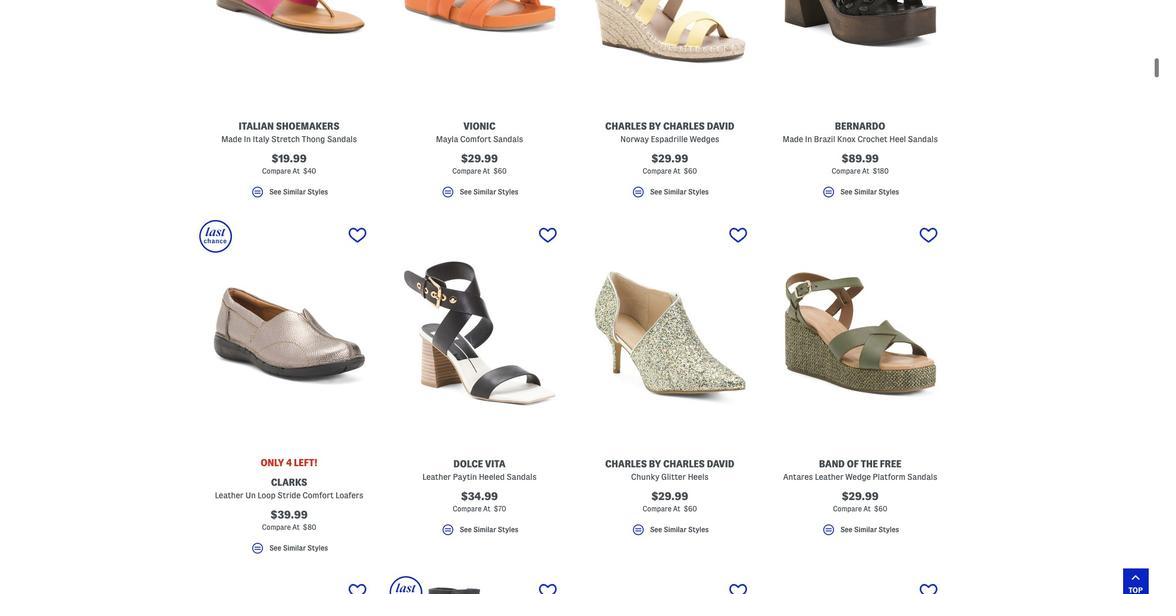 Task type: describe. For each thing, give the bounding box(es) containing it.
$29.99 compare at              $60 for band of the free antares leather wedge platform sandals
[[833, 491, 888, 513]]

$19.99
[[272, 153, 307, 164]]

paytin
[[453, 472, 477, 482]]

see similar styles for charles by charles david norway espadrille wedges
[[650, 188, 709, 196]]

only 4 left!
[[261, 458, 318, 468]]

band
[[819, 459, 845, 469]]

by for $29.99
[[649, 121, 661, 131]]

dolce vita leather paytin heeled sandals
[[422, 459, 537, 482]]

antares
[[783, 472, 813, 482]]

loop
[[258, 491, 276, 500]]

heeled
[[479, 472, 505, 482]]

vionic mayla comfort sandals
[[436, 121, 523, 144]]

crochet
[[858, 134, 888, 144]]

$29.99 for band of the free antares leather wedge platform sandals
[[842, 491, 879, 502]]

italian shoemakers made in italy stretch thong sandals $19.99 compare at              $40 element
[[199, 0, 379, 205]]

knox
[[837, 134, 856, 144]]

made inside bernardo made in brazil knox crochet heel sandals
[[783, 134, 803, 144]]

made inside italian shoemakers made in italy stretch thong sandals
[[221, 134, 242, 144]]

wedge
[[846, 472, 871, 482]]

clarks
[[271, 478, 307, 488]]

mayla
[[436, 134, 458, 144]]

compare for charles by charles david norway espadrille wedges
[[643, 167, 672, 175]]

styles inside the clarks leather un loop stride comfort loafers $39.99 compare at              $80 element
[[308, 545, 328, 552]]

women's techloom slides image
[[199, 576, 379, 594]]

see for vionic mayla comfort sandals
[[460, 188, 472, 196]]

styles for dolce vita leather paytin heeled sandals
[[498, 526, 519, 534]]

loafers
[[336, 491, 364, 500]]

see similar styles button for dolce vita leather paytin heeled sandals
[[390, 523, 569, 543]]

comfort inside "clarks leather un loop stride comfort loafers"
[[303, 491, 334, 500]]

shoemakers
[[276, 121, 340, 131]]

styles for vionic mayla comfort sandals
[[498, 188, 519, 196]]

see similar styles inside the clarks leather un loop stride comfort loafers $39.99 compare at              $80 element
[[269, 545, 328, 552]]

band of the free antares leather wedge platform sandals $29.99 compare at              $60 element
[[771, 220, 950, 543]]

clarks leather un loop stride comfort loafers $39.99 compare at              $80 element
[[199, 220, 379, 561]]

see similar styles button for band of the free antares leather wedge platform sandals
[[771, 523, 950, 543]]

wedges
[[690, 134, 720, 144]]

sandals inside bernardo made in brazil knox crochet heel sandals
[[908, 134, 938, 144]]

see similar styles for dolce vita leather paytin heeled sandals
[[460, 526, 519, 534]]

similar inside the clarks leather un loop stride comfort loafers $39.99 compare at              $80 element
[[283, 545, 306, 552]]

espadrille
[[651, 134, 688, 144]]

$89.99 compare at              $180
[[832, 153, 889, 175]]

$29.99 for vionic mayla comfort sandals
[[461, 153, 498, 164]]

$29.99 compare at              $60 for charles by charles david norway espadrille wedges
[[643, 153, 697, 175]]

bernardo made in brazil knox crochet heel sandals $89.99 compare at              $180 element
[[771, 0, 950, 205]]

comfort inside vionic mayla comfort sandals
[[460, 134, 491, 144]]

italian
[[239, 121, 274, 131]]

$29.99 for charles by charles david norway espadrille wedges
[[652, 153, 689, 164]]

leather inside "clarks leather un loop stride comfort loafers"
[[215, 491, 244, 500]]

$180
[[873, 167, 889, 175]]

charles up glitter
[[663, 459, 705, 469]]

stride
[[277, 491, 301, 500]]

heel
[[890, 134, 906, 144]]

$29.99 compare at              $60 for charles by charles david chunky glitter heels
[[643, 491, 697, 513]]

$34.99 compare at              $70
[[453, 491, 506, 513]]

heels
[[688, 472, 709, 482]]

david for $89.99
[[707, 121, 735, 131]]

chunky
[[631, 472, 660, 482]]

see similar styles button for charles by charles david norway espadrille wedges
[[580, 185, 760, 205]]

compare for bernardo made in brazil knox crochet heel sandals
[[832, 167, 861, 175]]

left!
[[294, 458, 318, 468]]

styles for bernardo made in brazil knox crochet heel sandals
[[879, 188, 899, 196]]

similar for vionic mayla comfort sandals
[[473, 188, 496, 196]]

leather inside band of the free antares leather wedge platform sandals
[[815, 472, 844, 482]]

italian shoemakers made in italy stretch thong sandals
[[221, 121, 357, 144]]

glitter
[[661, 472, 686, 482]]

see similar styles button for charles by charles david chunky glitter heels
[[580, 523, 760, 543]]

the
[[861, 459, 878, 469]]

platform
[[873, 472, 906, 482]]

compare for dolce vita leather paytin heeled sandals
[[453, 505, 482, 513]]

in inside bernardo made in brazil knox crochet heel sandals
[[805, 134, 812, 144]]

see similar styles button for italian shoemakers made in italy stretch thong sandals
[[199, 185, 379, 205]]

see similar styles for charles by charles david chunky glitter heels
[[650, 526, 709, 534]]

compare for clarks leather un loop stride comfort loafers
[[262, 523, 291, 531]]

$19.99 compare at              $40
[[262, 153, 316, 175]]

see similar styles for italian shoemakers made in italy stretch thong sandals
[[269, 188, 328, 196]]

sandals inside vionic mayla comfort sandals
[[493, 134, 523, 144]]

made in italy stretch thong sandals image
[[199, 0, 379, 107]]



Task type: locate. For each thing, give the bounding box(es) containing it.
compare inside the $19.99 compare at              $40
[[262, 167, 291, 175]]

charles up norway
[[605, 121, 647, 131]]

1 made from the left
[[221, 134, 242, 144]]

similar inside charles by charles david norway espadrille wedges $29.99 compare at              $60 element
[[664, 188, 687, 196]]

see for dolce vita leather paytin heeled sandals
[[460, 526, 472, 534]]

similar inside the italian shoemakers made in italy stretch thong sandals $19.99 compare at              $40 element
[[283, 188, 306, 196]]

by
[[649, 121, 661, 131], [649, 459, 661, 469]]

$60 down heels
[[684, 505, 697, 513]]

$60 inside band of the free antares leather wedge platform sandals $29.99 compare at              $60 element
[[874, 505, 888, 513]]

similar for charles by charles david chunky glitter heels
[[664, 526, 687, 534]]

leather left un
[[215, 491, 244, 500]]

made
[[221, 134, 242, 144], [783, 134, 803, 144]]

compare down mayla
[[452, 167, 481, 175]]

1 vertical spatial comfort
[[303, 491, 334, 500]]

leather left paytin
[[422, 472, 451, 482]]

by up espadrille
[[649, 121, 661, 131]]

1 horizontal spatial made
[[783, 134, 803, 144]]

styles inside charles by charles david chunky glitter heels $29.99 compare at              $60 element
[[688, 526, 709, 534]]

see for charles by charles david chunky glitter heels
[[650, 526, 662, 534]]

see similar styles button for vionic mayla comfort sandals
[[390, 185, 569, 205]]

similar inside vionic mayla comfort sandals $29.99 compare at              $60 element
[[473, 188, 496, 196]]

bernardo
[[835, 121, 886, 131]]

only
[[261, 458, 284, 468]]

sandals inside the dolce vita leather paytin heeled sandals
[[507, 472, 537, 482]]

by inside charles by charles david chunky glitter heels
[[649, 459, 661, 469]]

compare down $19.99
[[262, 167, 291, 175]]

similar inside charles by charles david chunky glitter heels $29.99 compare at              $60 element
[[664, 526, 687, 534]]

comfort right stride
[[303, 491, 334, 500]]

1 vertical spatial david
[[707, 459, 735, 469]]

2 david from the top
[[707, 459, 735, 469]]

compare down 'wedge'
[[833, 505, 862, 513]]

vionic mayla comfort sandals $29.99 compare at              $60 element
[[390, 0, 569, 205]]

2 horizontal spatial leather
[[815, 472, 844, 482]]

un
[[245, 491, 256, 500]]

top link
[[1123, 569, 1149, 594]]

0 horizontal spatial leather
[[215, 491, 244, 500]]

compare for band of the free antares leather wedge platform sandals
[[833, 505, 862, 513]]

chunky glitter heels image
[[580, 220, 760, 445]]

vionic
[[464, 121, 496, 131]]

$60 for band of the free antares leather wedge platform sandals
[[874, 505, 888, 513]]

charles
[[605, 121, 647, 131], [663, 121, 705, 131], [605, 459, 647, 469], [663, 459, 705, 469]]

see similar styles inside charles by charles david norway espadrille wedges $29.99 compare at              $60 element
[[650, 188, 709, 196]]

0 vertical spatial david
[[707, 121, 735, 131]]

comfort
[[460, 134, 491, 144], [303, 491, 334, 500]]

$29.99
[[461, 153, 498, 164], [652, 153, 689, 164], [652, 491, 689, 502], [842, 491, 879, 502]]

free
[[880, 459, 902, 469]]

similar for dolce vita leather paytin heeled sandals
[[473, 526, 496, 534]]

by for $34.99
[[649, 459, 661, 469]]

$29.99 compare at              $60 down glitter
[[643, 491, 697, 513]]

see similar styles inside bernardo made in brazil knox crochet heel sandals $89.99 compare at              $180 element
[[841, 188, 899, 196]]

david
[[707, 121, 735, 131], [707, 459, 735, 469]]

$29.99 down vionic mayla comfort sandals
[[461, 153, 498, 164]]

similar for band of the free antares leather wedge platform sandals
[[854, 526, 877, 534]]

styles inside the italian shoemakers made in italy stretch thong sandals $19.99 compare at              $40 element
[[308, 188, 328, 196]]

styles inside dolce vita leather paytin heeled sandals $34.99 compare at              $70 'element'
[[498, 526, 519, 534]]

quality slides image
[[580, 576, 760, 594]]

leather down band
[[815, 472, 844, 482]]

by up chunky
[[649, 459, 661, 469]]

in
[[244, 134, 251, 144], [805, 134, 812, 144]]

$60 inside charles by charles david chunky glitter heels $29.99 compare at              $60 element
[[684, 505, 697, 513]]

thong
[[302, 134, 325, 144]]

vita
[[485, 459, 506, 469]]

sandals right heeled
[[507, 472, 537, 482]]

see similar styles inside charles by charles david chunky glitter heels $29.99 compare at              $60 element
[[650, 526, 709, 534]]

david up heels
[[707, 459, 735, 469]]

charles by charles david norway espadrille wedges $29.99 compare at              $60 element
[[580, 0, 760, 205]]

2 in from the left
[[805, 134, 812, 144]]

see similar styles inside the italian shoemakers made in italy stretch thong sandals $19.99 compare at              $40 element
[[269, 188, 328, 196]]

see similar styles for bernardo made in brazil knox crochet heel sandals
[[841, 188, 899, 196]]

in left italy
[[244, 134, 251, 144]]

similar inside band of the free antares leather wedge platform sandals $29.99 compare at              $60 element
[[854, 526, 877, 534]]

charles by charles david chunky glitter heels $29.99 compare at              $60 element
[[580, 220, 760, 543]]

$34.99
[[461, 491, 498, 502]]

see inside vionic mayla comfort sandals $29.99 compare at              $60 element
[[460, 188, 472, 196]]

see similar styles inside dolce vita leather paytin heeled sandals $34.99 compare at              $70 'element'
[[460, 526, 519, 534]]

styles inside vionic mayla comfort sandals $29.99 compare at              $60 element
[[498, 188, 519, 196]]

see inside charles by charles david norway espadrille wedges $29.99 compare at              $60 element
[[650, 188, 662, 196]]

see for bernardo made in brazil knox crochet heel sandals
[[841, 188, 853, 196]]

norway espadrille wedges image
[[580, 0, 760, 107]]

$60 for charles by charles david chunky glitter heels
[[684, 505, 697, 513]]

$60 down vionic mayla comfort sandals
[[493, 167, 507, 175]]

in left brazil
[[805, 134, 812, 144]]

1 david from the top
[[707, 121, 735, 131]]

$39.99
[[271, 509, 308, 521]]

compare for charles by charles david chunky glitter heels
[[643, 505, 672, 513]]

$80
[[303, 523, 316, 531]]

leather un loop stride comfort loafers image
[[199, 220, 379, 445]]

similar for bernardo made in brazil knox crochet heel sandals
[[854, 188, 877, 196]]

$60 down platform
[[874, 505, 888, 513]]

david up wedges
[[707, 121, 735, 131]]

$60 down wedges
[[684, 167, 697, 175]]

sandals down "vionic"
[[493, 134, 523, 144]]

1 horizontal spatial leather
[[422, 472, 451, 482]]

norway
[[621, 134, 649, 144]]

1 in from the left
[[244, 134, 251, 144]]

0 vertical spatial comfort
[[460, 134, 491, 144]]

charles by charles david chunky glitter heels
[[605, 459, 735, 482]]

$29.99 down espadrille
[[652, 153, 689, 164]]

see similar styles button for bernardo made in brazil knox crochet heel sandals
[[771, 185, 950, 205]]

0 horizontal spatial made
[[221, 134, 242, 144]]

band of the free antares leather wedge platform sandals
[[783, 459, 938, 482]]

4
[[286, 458, 292, 468]]

compare inside $34.99 compare at              $70
[[453, 505, 482, 513]]

$40
[[303, 167, 316, 175]]

2 made from the left
[[783, 134, 803, 144]]

compare inside $39.99 compare at              $80
[[262, 523, 291, 531]]

$29.99 compare at              $60 down vionic mayla comfort sandals
[[452, 153, 507, 175]]

clarks leather un loop stride comfort loafers
[[215, 478, 364, 500]]

$60 for charles by charles david norway espadrille wedges
[[684, 167, 697, 175]]

see for charles by charles david norway espadrille wedges
[[650, 188, 662, 196]]

mayla comfort sandals image
[[390, 0, 569, 107]]

see inside the clarks leather un loop stride comfort loafers $39.99 compare at              $80 element
[[269, 545, 281, 552]]

styles for band of the free antares leather wedge platform sandals
[[879, 526, 899, 534]]

styles for italian shoemakers made in italy stretch thong sandals
[[308, 188, 328, 196]]

see similar styles
[[269, 188, 328, 196], [460, 188, 519, 196], [650, 188, 709, 196], [841, 188, 899, 196], [460, 526, 519, 534], [650, 526, 709, 534], [841, 526, 899, 534], [269, 545, 328, 552]]

styles for charles by charles david chunky glitter heels
[[688, 526, 709, 534]]

see inside charles by charles david chunky glitter heels $29.99 compare at              $60 element
[[650, 526, 662, 534]]

see inside the italian shoemakers made in italy stretch thong sandals $19.99 compare at              $40 element
[[269, 188, 281, 196]]

sandals right platform
[[908, 472, 938, 482]]

stretch
[[271, 134, 300, 144]]

compare down chunky
[[643, 505, 672, 513]]

by inside charles by charles david norway espadrille wedges
[[649, 121, 661, 131]]

similar inside bernardo made in brazil knox crochet heel sandals $89.99 compare at              $180 element
[[854, 188, 877, 196]]

see similar styles button
[[199, 185, 379, 205], [390, 185, 569, 205], [580, 185, 760, 205], [771, 185, 950, 205], [390, 523, 569, 543], [580, 523, 760, 543], [771, 523, 950, 543], [199, 541, 379, 561]]

similar for charles by charles david norway espadrille wedges
[[664, 188, 687, 196]]

$70
[[494, 505, 506, 513]]

1 horizontal spatial comfort
[[460, 134, 491, 144]]

leather paytin heeled sandals image
[[390, 220, 569, 445]]

compare for italian shoemakers made in italy stretch thong sandals
[[262, 167, 291, 175]]

$60 inside vionic mayla comfort sandals $29.99 compare at              $60 element
[[493, 167, 507, 175]]

italy
[[253, 134, 269, 144]]

comfort down "vionic"
[[460, 134, 491, 144]]

similar for italian shoemakers made in italy stretch thong sandals
[[283, 188, 306, 196]]

compare for vionic mayla comfort sandals
[[452, 167, 481, 175]]

bernardo made in brazil knox crochet heel sandals
[[783, 121, 938, 144]]

antares leather wedge platform sandals image
[[771, 220, 950, 445]]

compare down espadrille
[[643, 167, 672, 175]]

david inside charles by charles david chunky glitter heels
[[707, 459, 735, 469]]

similar inside dolce vita leather paytin heeled sandals $34.99 compare at              $70 'element'
[[473, 526, 496, 534]]

see inside dolce vita leather paytin heeled sandals $34.99 compare at              $70 'element'
[[460, 526, 472, 534]]

brazil
[[814, 134, 836, 144]]

david inside charles by charles david norway espadrille wedges
[[707, 121, 735, 131]]

compare inside $89.99 compare at              $180
[[832, 167, 861, 175]]

sandals right thong on the left of the page
[[327, 134, 357, 144]]

$29.99 compare at              $60 down espadrille
[[643, 153, 697, 175]]

sandals right heel
[[908, 134, 938, 144]]

$29.99 down glitter
[[652, 491, 689, 502]]

made down italian
[[221, 134, 242, 144]]

$60 for vionic mayla comfort sandals
[[493, 167, 507, 175]]

compare
[[262, 167, 291, 175], [452, 167, 481, 175], [643, 167, 672, 175], [832, 167, 861, 175], [453, 505, 482, 513], [643, 505, 672, 513], [833, 505, 862, 513], [262, 523, 291, 531]]

1 by from the top
[[649, 121, 661, 131]]

$29.99 down 'wedge'
[[842, 491, 879, 502]]

$29.99 compare at              $60 for vionic mayla comfort sandals
[[452, 153, 507, 175]]

$60 inside charles by charles david norway espadrille wedges $29.99 compare at              $60 element
[[684, 167, 697, 175]]

$29.99 for charles by charles david chunky glitter heels
[[652, 491, 689, 502]]

styles inside charles by charles david norway espadrille wedges $29.99 compare at              $60 element
[[688, 188, 709, 196]]

$60
[[493, 167, 507, 175], [684, 167, 697, 175], [684, 505, 697, 513], [874, 505, 888, 513]]

0 horizontal spatial comfort
[[303, 491, 334, 500]]

leather
[[422, 472, 451, 482], [815, 472, 844, 482], [215, 491, 244, 500]]

see inside bernardo made in brazil knox crochet heel sandals $89.99 compare at              $180 element
[[841, 188, 853, 196]]

in inside italian shoemakers made in italy stretch thong sandals
[[244, 134, 251, 144]]

0 vertical spatial by
[[649, 121, 661, 131]]

dolce
[[454, 459, 483, 469]]

compare down $34.99
[[453, 505, 482, 513]]

0 horizontal spatial in
[[244, 134, 251, 144]]

$89.99
[[842, 153, 879, 164]]

similar
[[283, 188, 306, 196], [473, 188, 496, 196], [664, 188, 687, 196], [854, 188, 877, 196], [473, 526, 496, 534], [664, 526, 687, 534], [854, 526, 877, 534], [283, 545, 306, 552]]

$29.99 compare at              $60
[[452, 153, 507, 175], [643, 153, 697, 175], [643, 491, 697, 513], [833, 491, 888, 513]]

see similar styles for band of the free antares leather wedge platform sandals
[[841, 526, 899, 534]]

1 vertical spatial by
[[649, 459, 661, 469]]

see similar styles inside band of the free antares leather wedge platform sandals $29.99 compare at              $60 element
[[841, 526, 899, 534]]

styles for charles by charles david norway espadrille wedges
[[688, 188, 709, 196]]

1 horizontal spatial in
[[805, 134, 812, 144]]

leather suncatcher wedge slide sandals image
[[771, 576, 950, 594]]

charles up espadrille
[[663, 121, 705, 131]]

of
[[847, 459, 859, 469]]

compare down $39.99
[[262, 523, 291, 531]]

compare down $89.99
[[832, 167, 861, 175]]

charles by charles david norway espadrille wedges
[[605, 121, 735, 144]]

see similar styles inside vionic mayla comfort sandals $29.99 compare at              $60 element
[[460, 188, 519, 196]]

suede caissy stretch boots image
[[390, 576, 569, 594]]

see inside band of the free antares leather wedge platform sandals $29.99 compare at              $60 element
[[841, 526, 853, 534]]

styles inside bernardo made in brazil knox crochet heel sandals $89.99 compare at              $180 element
[[879, 188, 899, 196]]

styles
[[308, 188, 328, 196], [498, 188, 519, 196], [688, 188, 709, 196], [879, 188, 899, 196], [498, 526, 519, 534], [688, 526, 709, 534], [879, 526, 899, 534], [308, 545, 328, 552]]

leather inside the dolce vita leather paytin heeled sandals
[[422, 472, 451, 482]]

made left brazil
[[783, 134, 803, 144]]

see for italian shoemakers made in italy stretch thong sandals
[[269, 188, 281, 196]]

charles up chunky
[[605, 459, 647, 469]]

2 by from the top
[[649, 459, 661, 469]]

sandals
[[327, 134, 357, 144], [493, 134, 523, 144], [908, 134, 938, 144], [507, 472, 537, 482], [908, 472, 938, 482]]

$39.99 compare at              $80
[[262, 509, 316, 531]]

dolce vita leather paytin heeled sandals $34.99 compare at              $70 element
[[390, 220, 569, 543]]

styles inside band of the free antares leather wedge platform sandals $29.99 compare at              $60 element
[[879, 526, 899, 534]]

top
[[1129, 586, 1143, 594]]

see for band of the free antares leather wedge platform sandals
[[841, 526, 853, 534]]

sandals inside italian shoemakers made in italy stretch thong sandals
[[327, 134, 357, 144]]

see similar styles for vionic mayla comfort sandals
[[460, 188, 519, 196]]

made in brazil knox crochet heel sandals image
[[771, 0, 950, 107]]

sandals inside band of the free antares leather wedge platform sandals
[[908, 472, 938, 482]]

see
[[269, 188, 281, 196], [460, 188, 472, 196], [650, 188, 662, 196], [841, 188, 853, 196], [460, 526, 472, 534], [650, 526, 662, 534], [841, 526, 853, 534], [269, 545, 281, 552]]

$29.99 compare at              $60 down 'wedge'
[[833, 491, 888, 513]]

david for $29.99
[[707, 459, 735, 469]]



Task type: vqa. For each thing, say whether or not it's contained in the screenshot.


